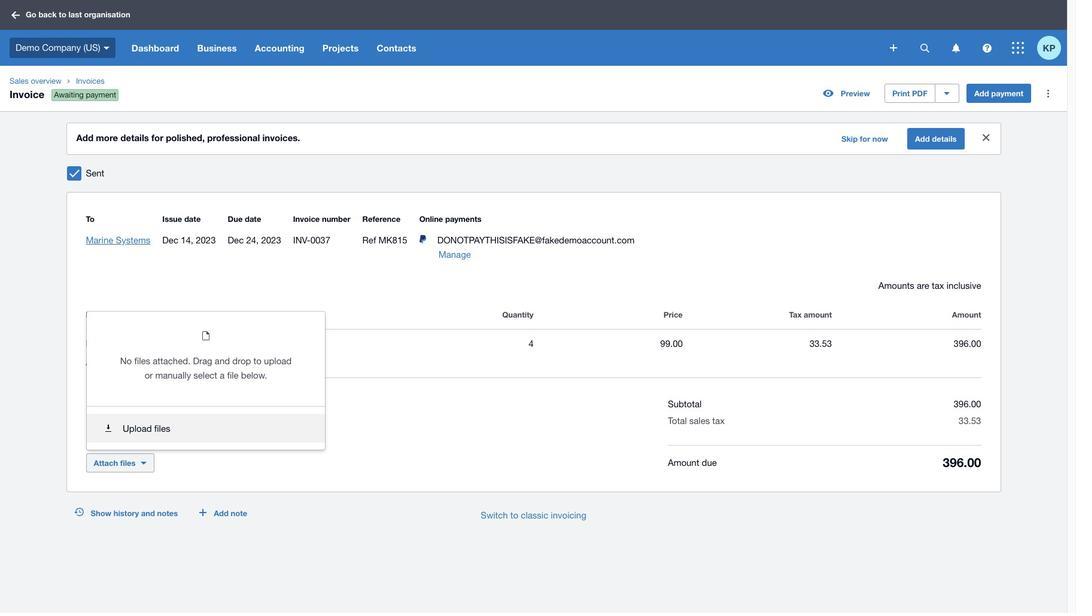 Task type: describe. For each thing, give the bounding box(es) containing it.
projects button
[[313, 30, 368, 66]]

99.00 cell
[[534, 337, 683, 351]]

show history and notes button
[[67, 504, 185, 523]]

company
[[42, 42, 81, 53]]

1 horizontal spatial tax
[[177, 358, 189, 367]]

due
[[228, 214, 243, 224]]

total sales tax
[[668, 416, 725, 426]]

go back to last organisation link
[[7, 4, 137, 26]]

dec for dec 24, 2023
[[228, 235, 244, 245]]

on
[[191, 358, 200, 367]]

preview button
[[816, 84, 877, 103]]

invoices.
[[262, 132, 300, 143]]

add more details for polished, professional invoices. status
[[67, 123, 1000, 154]]

amount for amount
[[952, 310, 981, 320]]

add note
[[214, 509, 247, 518]]

2 : from the left
[[173, 358, 175, 367]]

row containing item / description
[[86, 308, 981, 329]]

and inside button
[[141, 509, 155, 518]]

payments
[[445, 214, 482, 224]]

account
[[86, 358, 115, 367]]

attach files
[[94, 458, 136, 468]]

tax for tax rate : tax on sales (9.25%)
[[146, 358, 158, 367]]

to inside no files attached.     drag and drop to upload or manually select a file below.
[[253, 356, 261, 366]]

due date
[[228, 214, 261, 224]]

ref
[[362, 235, 376, 245]]

tax for are
[[932, 281, 944, 291]]

marketing guides
[[86, 339, 155, 349]]

invoice for invoice
[[10, 88, 44, 101]]

online
[[419, 214, 443, 224]]

tax amount column header
[[683, 308, 832, 322]]

donotpaythisisfake@fakedemoaccount.com
[[437, 235, 634, 245]]

2023 for dec 14, 2023
[[196, 235, 216, 245]]

notes
[[157, 509, 178, 518]]

drop
[[232, 356, 251, 366]]

go
[[26, 10, 36, 19]]

marine systems link
[[86, 235, 150, 245]]

2 horizontal spatial sales
[[202, 358, 221, 367]]

awaiting
[[54, 90, 84, 99]]

4 cell
[[384, 337, 534, 351]]

manage link
[[419, 248, 634, 262]]

more invoice options image
[[1036, 81, 1060, 105]]

to inside button
[[510, 510, 518, 521]]

svg image inside demo company (us) popup button
[[103, 47, 109, 50]]

1 horizontal spatial sales
[[119, 358, 138, 367]]

/
[[105, 310, 107, 320]]

for inside button
[[860, 134, 870, 144]]

amount
[[804, 310, 832, 320]]

396.00 cell
[[832, 337, 981, 351]]

sales
[[689, 416, 710, 426]]

a
[[220, 370, 225, 381]]

show
[[91, 509, 111, 518]]

tax for sales
[[712, 416, 725, 426]]

add payment
[[974, 89, 1023, 98]]

files for upload
[[154, 424, 170, 434]]

accounting
[[255, 42, 304, 53]]

group containing no files attached.     drag and drop to upload or manually select a file below.
[[87, 312, 325, 450]]

2 svg image from the left
[[982, 43, 991, 52]]

inv-
[[293, 235, 310, 245]]

skip for now button
[[834, 129, 895, 148]]

item / description
[[86, 310, 151, 320]]

polished,
[[166, 132, 205, 143]]

2023 for dec 24, 2023
[[261, 235, 281, 245]]

1 vertical spatial 396.00
[[954, 399, 981, 409]]

files for attach
[[120, 458, 136, 468]]

add for add details
[[915, 134, 930, 144]]

kp
[[1043, 42, 1055, 53]]

dashboard link
[[123, 30, 188, 66]]

select
[[193, 370, 217, 381]]

and inside no files attached.     drag and drop to upload or manually select a file below.
[[215, 356, 230, 366]]

back
[[39, 10, 57, 19]]

dec 24, 2023
[[228, 235, 281, 245]]

amount for amount due
[[668, 458, 699, 468]]

amounts are tax inclusive
[[878, 281, 981, 291]]

quantity column header
[[384, 308, 534, 322]]

attached.
[[153, 356, 190, 366]]

rate
[[160, 358, 173, 367]]

33.53 inside cell
[[809, 339, 832, 349]]

details inside button
[[932, 134, 957, 144]]

inclusive
[[947, 281, 981, 291]]

upload
[[123, 424, 152, 434]]

0 horizontal spatial for
[[151, 132, 163, 143]]

classic
[[521, 510, 548, 521]]

systems
[[116, 235, 150, 245]]

contacts
[[377, 42, 416, 53]]

switch to classic invoicing
[[481, 510, 586, 521]]

marine
[[86, 235, 113, 245]]

subtotal
[[668, 399, 702, 409]]

mk815
[[379, 235, 407, 245]]

add details
[[915, 134, 957, 144]]

price
[[664, 310, 683, 320]]

account : sales
[[86, 358, 138, 367]]

1 : from the left
[[115, 358, 117, 367]]

add for add payment
[[974, 89, 989, 98]]

number
[[322, 214, 350, 224]]

invoice for invoice number
[[293, 214, 320, 224]]

tax for tax amount
[[789, 310, 802, 320]]

marketing
[[86, 339, 126, 349]]

attach files button
[[86, 454, 154, 473]]

tax amount
[[789, 310, 832, 320]]

0037
[[310, 235, 330, 245]]

add details button
[[907, 128, 964, 150]]

1 svg image from the left
[[920, 43, 929, 52]]

no files attached.     drag and drop to upload or manually select a file below.
[[120, 356, 292, 381]]

invoice number
[[293, 214, 350, 224]]

quantity
[[502, 310, 534, 320]]

upload
[[264, 356, 292, 366]]

skip for now
[[841, 134, 888, 144]]

reference
[[362, 214, 400, 224]]



Task type: locate. For each thing, give the bounding box(es) containing it.
for left now
[[860, 134, 870, 144]]

tax inside tax amount column header
[[789, 310, 802, 320]]

tax right "are"
[[932, 281, 944, 291]]

tax left on on the bottom left of page
[[177, 358, 189, 367]]

upload files
[[123, 424, 170, 434]]

price column header
[[534, 308, 683, 322]]

2 horizontal spatial to
[[510, 510, 518, 521]]

amount due
[[668, 458, 717, 468]]

1 horizontal spatial amount
[[952, 310, 981, 320]]

33.53
[[809, 339, 832, 349], [959, 416, 981, 426]]

accounting button
[[246, 30, 313, 66]]

sales up select
[[202, 358, 221, 367]]

professional
[[207, 132, 260, 143]]

date right "issue"
[[184, 214, 201, 224]]

close image
[[974, 126, 998, 150]]

demo company (us)
[[16, 42, 100, 53]]

add left note
[[214, 509, 229, 518]]

1 horizontal spatial dec
[[228, 235, 244, 245]]

amount column header
[[832, 308, 981, 322]]

more
[[96, 132, 118, 143]]

history
[[114, 509, 139, 518]]

business
[[197, 42, 237, 53]]

1 vertical spatial amount
[[668, 458, 699, 468]]

add payment button
[[966, 84, 1031, 103]]

1 horizontal spatial :
[[173, 358, 175, 367]]

sales overview link
[[5, 75, 66, 87]]

amount down inclusive
[[952, 310, 981, 320]]

1 horizontal spatial 33.53
[[959, 416, 981, 426]]

description
[[110, 310, 151, 320]]

files right attach
[[120, 458, 136, 468]]

amount
[[952, 310, 981, 320], [668, 458, 699, 468]]

total
[[668, 416, 687, 426]]

1 row from the top
[[86, 308, 981, 329]]

0 horizontal spatial date
[[184, 214, 201, 224]]

print pdf
[[892, 89, 928, 98]]

add right now
[[915, 134, 930, 144]]

1 horizontal spatial 2023
[[261, 235, 281, 245]]

0 vertical spatial files
[[134, 356, 150, 366]]

cell
[[86, 358, 146, 367], [146, 358, 255, 367]]

date for 14,
[[184, 214, 201, 224]]

396.00
[[954, 339, 981, 349], [954, 399, 981, 409], [943, 455, 981, 470]]

: up manually
[[173, 358, 175, 367]]

invoices link
[[71, 75, 128, 87]]

dec left '14,'
[[162, 235, 178, 245]]

24,
[[246, 235, 259, 245]]

invoice up inv-
[[293, 214, 320, 224]]

0 vertical spatial amount
[[952, 310, 981, 320]]

row up 4
[[86, 308, 981, 329]]

1 dec from the left
[[162, 235, 178, 245]]

row
[[86, 308, 981, 329], [86, 330, 981, 378]]

upload files button
[[87, 414, 325, 443]]

row down quantity
[[86, 330, 981, 378]]

0 vertical spatial to
[[59, 10, 66, 19]]

invoices
[[76, 77, 105, 86]]

drag
[[193, 356, 212, 366]]

row containing marketing guides
[[86, 330, 981, 378]]

tax right the sales
[[712, 416, 725, 426]]

note
[[231, 509, 247, 518]]

2023 right 24,
[[261, 235, 281, 245]]

details
[[121, 132, 149, 143], [932, 134, 957, 144]]

99.00
[[660, 339, 683, 349]]

file
[[227, 370, 239, 381]]

and left notes
[[141, 509, 155, 518]]

1 horizontal spatial to
[[253, 356, 261, 366]]

0 vertical spatial row
[[86, 308, 981, 329]]

0 horizontal spatial payment
[[86, 90, 116, 99]]

manage
[[438, 250, 471, 260]]

files for no
[[134, 356, 150, 366]]

payment inside the add payment button
[[991, 89, 1023, 98]]

0 horizontal spatial tax
[[712, 416, 725, 426]]

sales down marketing guides
[[119, 358, 138, 367]]

1 horizontal spatial tax
[[932, 281, 944, 291]]

to
[[59, 10, 66, 19], [253, 356, 261, 366], [510, 510, 518, 521]]

files up or
[[134, 356, 150, 366]]

files inside 'button'
[[154, 424, 170, 434]]

ref mk815
[[362, 235, 407, 245]]

2 vertical spatial 396.00
[[943, 455, 981, 470]]

1 horizontal spatial invoice
[[293, 214, 320, 224]]

1 vertical spatial and
[[141, 509, 155, 518]]

1 vertical spatial row
[[86, 330, 981, 378]]

2 date from the left
[[245, 214, 261, 224]]

contacts button
[[368, 30, 425, 66]]

business button
[[188, 30, 246, 66]]

issue date
[[162, 214, 201, 224]]

banner
[[0, 0, 1067, 66]]

dec left 24,
[[228, 235, 244, 245]]

files inside no files attached.     drag and drop to upload or manually select a file below.
[[134, 356, 150, 366]]

0 horizontal spatial sales
[[10, 77, 29, 86]]

date for 24,
[[245, 214, 261, 224]]

date right due
[[245, 214, 261, 224]]

0 horizontal spatial and
[[141, 509, 155, 518]]

396.00 inside cell
[[954, 339, 981, 349]]

1 horizontal spatial date
[[245, 214, 261, 224]]

1 2023 from the left
[[196, 235, 216, 245]]

4
[[529, 339, 534, 349]]

sales inside sales overview link
[[10, 77, 29, 86]]

2 dec from the left
[[228, 235, 244, 245]]

details right more
[[121, 132, 149, 143]]

svg image
[[11, 11, 20, 19], [1012, 42, 1024, 54], [952, 43, 960, 52], [890, 44, 897, 51], [103, 47, 109, 50]]

invoicing
[[551, 510, 586, 521]]

cell containing account
[[86, 358, 146, 367]]

0 horizontal spatial invoice
[[10, 88, 44, 101]]

add note button
[[192, 504, 255, 523]]

table containing marketing guides
[[86, 293, 981, 378]]

dashboard
[[131, 42, 179, 53]]

to
[[86, 214, 95, 224]]

0 horizontal spatial to
[[59, 10, 66, 19]]

kp button
[[1037, 30, 1067, 66]]

switch to classic invoicing button
[[471, 504, 596, 528]]

inv-0037
[[293, 235, 330, 245]]

issue
[[162, 214, 182, 224]]

1 horizontal spatial svg image
[[982, 43, 991, 52]]

details left close icon
[[932, 134, 957, 144]]

add for add more details for polished, professional invoices.
[[76, 132, 93, 143]]

amount left due
[[668, 458, 699, 468]]

2 row from the top
[[86, 330, 981, 378]]

1 vertical spatial invoice
[[293, 214, 320, 224]]

files right upload
[[154, 424, 170, 434]]

dec
[[162, 235, 178, 245], [228, 235, 244, 245]]

0 horizontal spatial 2023
[[196, 235, 216, 245]]

demo company (us) button
[[0, 30, 123, 66]]

organisation
[[84, 10, 130, 19]]

1 horizontal spatial and
[[215, 356, 230, 366]]

tax left the amount
[[789, 310, 802, 320]]

svg image inside go back to last organisation link
[[11, 11, 20, 19]]

item
[[86, 310, 102, 320]]

group
[[87, 312, 325, 450]]

: left no
[[115, 358, 117, 367]]

banner containing kp
[[0, 0, 1067, 66]]

last
[[69, 10, 82, 19]]

demo
[[16, 42, 40, 53]]

1 horizontal spatial for
[[860, 134, 870, 144]]

cell up select
[[146, 358, 255, 367]]

svg image up "add payment"
[[982, 43, 991, 52]]

add more details for polished, professional invoices.
[[76, 132, 300, 143]]

0 horizontal spatial details
[[121, 132, 149, 143]]

0 horizontal spatial 33.53
[[809, 339, 832, 349]]

amount inside column header
[[952, 310, 981, 320]]

dec for dec 14, 2023
[[162, 235, 178, 245]]

2 vertical spatial to
[[510, 510, 518, 521]]

to right switch
[[510, 510, 518, 521]]

online payments
[[419, 214, 482, 224]]

0 vertical spatial 33.53
[[809, 339, 832, 349]]

projects
[[322, 42, 359, 53]]

files inside popup button
[[120, 458, 136, 468]]

marketing guides cell
[[86, 337, 384, 351]]

0 vertical spatial invoice
[[10, 88, 44, 101]]

0 vertical spatial 396.00
[[954, 339, 981, 349]]

pdf
[[912, 89, 928, 98]]

0 horizontal spatial :
[[115, 358, 117, 367]]

tax up or
[[146, 358, 158, 367]]

1 date from the left
[[184, 214, 201, 224]]

1 vertical spatial tax
[[712, 416, 725, 426]]

are
[[917, 281, 929, 291]]

1 cell from the left
[[86, 358, 146, 367]]

2 cell from the left
[[146, 358, 255, 367]]

2023
[[196, 235, 216, 245], [261, 235, 281, 245]]

1 horizontal spatial details
[[932, 134, 957, 144]]

payment left the more invoice options icon
[[991, 89, 1023, 98]]

2 2023 from the left
[[261, 235, 281, 245]]

0 horizontal spatial amount
[[668, 458, 699, 468]]

0 horizontal spatial dec
[[162, 235, 178, 245]]

0 vertical spatial and
[[215, 356, 230, 366]]

below.
[[241, 370, 267, 381]]

payment for add payment
[[991, 89, 1023, 98]]

2 horizontal spatial tax
[[789, 310, 802, 320]]

2 vertical spatial files
[[120, 458, 136, 468]]

and up a
[[215, 356, 230, 366]]

1 vertical spatial to
[[253, 356, 261, 366]]

table
[[86, 293, 981, 378]]

2023 right '14,'
[[196, 235, 216, 245]]

sales left overview
[[10, 77, 29, 86]]

amounts
[[878, 281, 914, 291]]

1 horizontal spatial payment
[[991, 89, 1023, 98]]

add for add note
[[214, 509, 229, 518]]

payment down invoices link
[[86, 90, 116, 99]]

and
[[215, 356, 230, 366], [141, 509, 155, 518]]

add left more
[[76, 132, 93, 143]]

cell down marketing guides
[[86, 358, 146, 367]]

invoice down sales overview link
[[10, 88, 44, 101]]

payment for awaiting payment
[[86, 90, 116, 99]]

add up close icon
[[974, 89, 989, 98]]

0 horizontal spatial svg image
[[920, 43, 929, 52]]

1 vertical spatial 33.53
[[959, 416, 981, 426]]

to up below.
[[253, 356, 261, 366]]

tax
[[932, 281, 944, 291], [712, 416, 725, 426]]

add
[[974, 89, 989, 98], [76, 132, 93, 143], [915, 134, 930, 144], [214, 509, 229, 518]]

svg image
[[920, 43, 929, 52], [982, 43, 991, 52]]

to left 'last'
[[59, 10, 66, 19]]

svg image up pdf at the right of page
[[920, 43, 929, 52]]

(us)
[[83, 42, 100, 53]]

dec 14, 2023
[[162, 235, 216, 245]]

cell containing tax rate
[[146, 358, 255, 367]]

now
[[872, 134, 888, 144]]

add inside button
[[974, 89, 989, 98]]

invoice
[[10, 88, 44, 101], [293, 214, 320, 224]]

item / description column header
[[86, 308, 384, 322]]

preview
[[841, 89, 870, 98]]

for left polished, at the top
[[151, 132, 163, 143]]

sales overview
[[10, 77, 62, 86]]

for
[[151, 132, 163, 143], [860, 134, 870, 144]]

0 horizontal spatial tax
[[146, 358, 158, 367]]

33.53 cell
[[683, 337, 832, 351]]

0 vertical spatial tax
[[932, 281, 944, 291]]

skip
[[841, 134, 858, 144]]

go back to last organisation
[[26, 10, 130, 19]]

show history and notes
[[91, 509, 178, 518]]

1 vertical spatial files
[[154, 424, 170, 434]]

14,
[[181, 235, 193, 245]]

attach
[[94, 458, 118, 468]]



Task type: vqa. For each thing, say whether or not it's contained in the screenshot.
dialog
no



